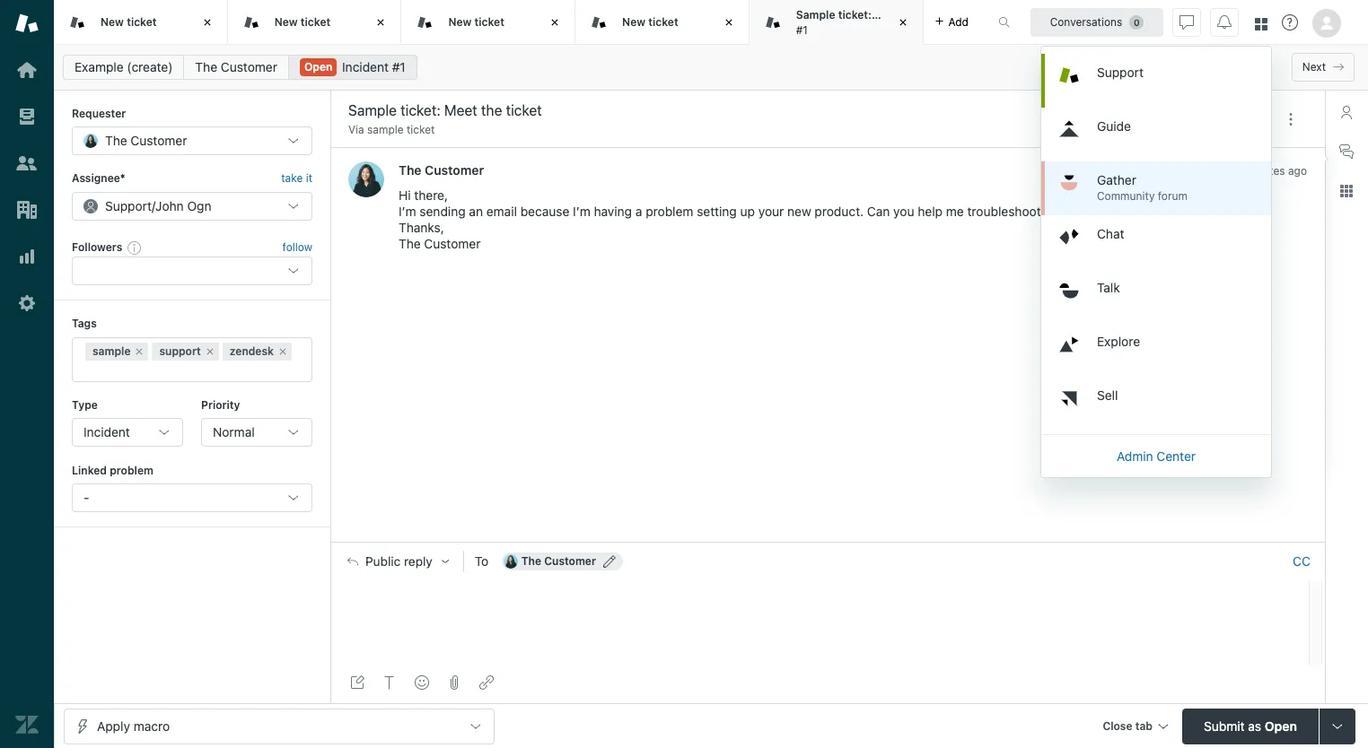 Task type: describe. For each thing, give the bounding box(es) containing it.
you
[[894, 204, 914, 219]]

34 minutes ago
[[1228, 165, 1307, 178]]

example (create) button
[[63, 55, 184, 80]]

explore link
[[1045, 323, 1271, 377]]

sample ticket: meet the ticket #1
[[796, 8, 954, 36]]

sell link
[[1045, 377, 1271, 431]]

the right customer@example.com icon
[[521, 555, 541, 569]]

organizations image
[[15, 198, 39, 222]]

close tab button
[[1095, 709, 1175, 747]]

new ticket for 2nd new ticket 'tab' from right
[[448, 15, 505, 29]]

macro
[[134, 719, 170, 734]]

customer inside requester element
[[131, 133, 187, 148]]

ago
[[1288, 165, 1307, 178]]

cc button
[[1293, 554, 1311, 570]]

requester element
[[72, 127, 312, 156]]

chat link
[[1045, 215, 1271, 269]]

talk link
[[1045, 269, 1271, 323]]

admin center link
[[1042, 439, 1271, 475]]

ticket inside sample ticket: meet the ticket #1
[[924, 8, 954, 22]]

thanks,
[[399, 220, 444, 236]]

apps image
[[1340, 184, 1354, 198]]

example (create)
[[75, 59, 173, 75]]

meet
[[875, 8, 901, 22]]

hi there, i'm sending an email because i'm having a problem setting up your new product. can you help me troubleshoot? thanks, the customer
[[399, 188, 1048, 252]]

ticket actions image
[[1284, 112, 1298, 126]]

1 i'm from the left
[[399, 204, 416, 219]]

new for 2nd new ticket 'tab' from right
[[448, 15, 472, 29]]

new ticket for 4th new ticket 'tab' from left
[[622, 15, 678, 29]]

incident for incident
[[84, 425, 130, 440]]

normal button
[[201, 418, 312, 447]]

views image
[[15, 105, 39, 128]]

button displays agent's chat status as invisible. image
[[1180, 15, 1194, 29]]

1 new ticket tab from the left
[[54, 0, 228, 45]]

customer@example.com image
[[504, 555, 518, 570]]

admin
[[1117, 448, 1153, 464]]

linked problem
[[72, 464, 153, 478]]

displays possible ticket submission types image
[[1331, 720, 1345, 734]]

open inside secondary element
[[304, 60, 332, 74]]

the inside secondary element
[[195, 59, 217, 75]]

your
[[759, 204, 784, 219]]

ogn
[[187, 198, 211, 213]]

sending
[[420, 204, 466, 219]]

customer context image
[[1340, 105, 1354, 119]]

zendesk support image
[[15, 12, 39, 35]]

up
[[740, 204, 755, 219]]

incident for incident #1
[[342, 59, 389, 75]]

linked
[[72, 464, 107, 478]]

zendesk image
[[15, 714, 39, 737]]

incident button
[[72, 418, 183, 447]]

add
[[949, 15, 969, 28]]

close image for 4th new ticket 'tab' from left
[[720, 13, 738, 31]]

3 new ticket tab from the left
[[402, 0, 576, 45]]

forum
[[1158, 190, 1188, 203]]

guide
[[1097, 118, 1131, 133]]

2 new ticket tab from the left
[[228, 0, 402, 45]]

talk
[[1097, 280, 1120, 295]]

it
[[306, 172, 312, 185]]

edit user image
[[603, 556, 616, 569]]

gather
[[1097, 172, 1137, 187]]

follow
[[282, 241, 312, 254]]

the customer up there,
[[399, 163, 484, 178]]

new for second new ticket 'tab' from the left
[[274, 15, 298, 29]]

community
[[1097, 190, 1155, 203]]

admin center
[[1117, 448, 1196, 464]]

-
[[84, 491, 89, 506]]

insert emojis image
[[415, 676, 429, 690]]

submit as open
[[1204, 719, 1297, 734]]

0 horizontal spatial sample
[[92, 344, 131, 358]]

1 vertical spatial problem
[[110, 464, 153, 478]]

remove image for zendesk
[[277, 346, 288, 357]]

tabs tab list
[[54, 0, 980, 45]]

conversations
[[1050, 15, 1123, 28]]

the up hi
[[399, 163, 422, 178]]

sell
[[1097, 387, 1118, 403]]

via sample ticket
[[348, 123, 435, 136]]

34
[[1228, 165, 1242, 178]]

info on adding followers image
[[128, 241, 142, 255]]

there,
[[414, 188, 448, 203]]

assignee*
[[72, 172, 125, 185]]

gather community forum
[[1097, 172, 1188, 203]]

having
[[594, 204, 632, 219]]

4 new ticket tab from the left
[[576, 0, 750, 45]]

2 i'm from the left
[[573, 204, 591, 219]]

admin image
[[15, 292, 39, 315]]

incident #1
[[342, 59, 406, 75]]

via
[[348, 123, 364, 136]]

assignee* element
[[72, 192, 312, 221]]

because
[[521, 204, 570, 219]]

the inside hi there, i'm sending an email because i'm having a problem setting up your new product. can you help me troubleshoot? thanks, the customer
[[399, 237, 421, 252]]

take it button
[[281, 170, 312, 188]]

explore
[[1097, 334, 1140, 349]]

the
[[904, 8, 921, 22]]

john
[[155, 198, 184, 213]]

#1 inside sample ticket: meet the ticket #1
[[796, 23, 808, 36]]

setting
[[697, 204, 737, 219]]

close image for second new ticket 'tab' from the left
[[372, 13, 390, 31]]

take
[[281, 172, 303, 185]]

support
[[159, 344, 201, 358]]

submit
[[1204, 719, 1245, 734]]



Task type: locate. For each thing, give the bounding box(es) containing it.
apply
[[97, 719, 130, 734]]

notifications image
[[1217, 15, 1232, 29]]

zendesk
[[230, 344, 274, 358]]

1 vertical spatial incident
[[84, 425, 130, 440]]

an
[[469, 204, 483, 219]]

avatar image
[[348, 162, 384, 198]]

0 horizontal spatial open
[[304, 60, 332, 74]]

secondary element
[[54, 49, 1368, 85]]

2 remove image from the left
[[277, 346, 288, 357]]

add link (cmd k) image
[[479, 676, 494, 690]]

customers image
[[15, 152, 39, 175]]

guide link
[[1045, 107, 1271, 161]]

0 vertical spatial support
[[1097, 64, 1144, 79]]

center
[[1157, 448, 1196, 464]]

#1 down the sample
[[796, 23, 808, 36]]

1 close image from the left
[[372, 13, 390, 31]]

add button
[[923, 0, 980, 44]]

remove image
[[205, 346, 215, 357], [277, 346, 288, 357]]

problem right a
[[646, 204, 694, 219]]

priority
[[201, 398, 240, 412]]

cc
[[1293, 554, 1311, 570]]

ticket for 4th new ticket 'tab' from left
[[648, 15, 678, 29]]

1 remove image from the left
[[205, 346, 215, 357]]

new for fourth new ticket 'tab' from the right
[[101, 15, 124, 29]]

0 horizontal spatial problem
[[110, 464, 153, 478]]

support
[[1097, 64, 1144, 79], [105, 198, 152, 213]]

close image
[[372, 13, 390, 31], [546, 13, 564, 31], [720, 13, 738, 31], [894, 13, 912, 31]]

sample left remove icon
[[92, 344, 131, 358]]

1 horizontal spatial support
[[1097, 64, 1144, 79]]

type
[[72, 398, 98, 412]]

ticket for 2nd new ticket 'tab' from right
[[475, 15, 505, 29]]

incident inside secondary element
[[342, 59, 389, 75]]

public
[[365, 555, 401, 570]]

support for support
[[1097, 64, 1144, 79]]

draft mode image
[[350, 676, 365, 690]]

ticket:
[[838, 8, 872, 22]]

new ticket tab
[[54, 0, 228, 45], [228, 0, 402, 45], [402, 0, 576, 45], [576, 0, 750, 45]]

sample
[[796, 8, 835, 22]]

new
[[787, 204, 811, 219]]

support inside assignee* element
[[105, 198, 152, 213]]

0 vertical spatial sample
[[367, 123, 404, 136]]

the customer right customer@example.com icon
[[521, 555, 596, 569]]

hi
[[399, 188, 411, 203]]

normal
[[213, 425, 255, 440]]

sample right via
[[367, 123, 404, 136]]

can
[[867, 204, 890, 219]]

1 new from the left
[[101, 15, 124, 29]]

new ticket for fourth new ticket 'tab' from the right
[[101, 15, 157, 29]]

incident
[[342, 59, 389, 75], [84, 425, 130, 440]]

the customer inside secondary element
[[195, 59, 277, 75]]

tab
[[1136, 720, 1153, 733]]

new ticket for second new ticket 'tab' from the left
[[274, 15, 331, 29]]

next
[[1303, 60, 1326, 74]]

0 horizontal spatial incident
[[84, 425, 130, 440]]

new
[[101, 15, 124, 29], [274, 15, 298, 29], [448, 15, 472, 29], [622, 15, 646, 29]]

3 new ticket from the left
[[448, 15, 505, 29]]

1 horizontal spatial #1
[[796, 23, 808, 36]]

0 horizontal spatial the customer link
[[184, 55, 289, 80]]

0 vertical spatial incident
[[342, 59, 389, 75]]

1 new ticket from the left
[[101, 15, 157, 29]]

reply
[[404, 555, 433, 570]]

chat
[[1097, 226, 1125, 241]]

close
[[1103, 720, 1133, 733]]

open left 'incident #1' on the left top of the page
[[304, 60, 332, 74]]

to
[[475, 554, 489, 570]]

0 vertical spatial problem
[[646, 204, 694, 219]]

/
[[152, 198, 155, 213]]

#1
[[796, 23, 808, 36], [392, 59, 406, 75]]

1 vertical spatial open
[[1265, 719, 1297, 734]]

1 horizontal spatial the customer link
[[399, 163, 484, 178]]

#1 up via sample ticket
[[392, 59, 406, 75]]

take it
[[281, 172, 312, 185]]

34 minutes ago text field
[[1228, 165, 1307, 178]]

zendesk products image
[[1255, 18, 1268, 30]]

3 new from the left
[[448, 15, 472, 29]]

problem down incident popup button
[[110, 464, 153, 478]]

format text image
[[382, 676, 397, 690]]

support for support / john ogn
[[105, 198, 152, 213]]

followers element
[[72, 257, 312, 286]]

0 horizontal spatial support
[[105, 198, 152, 213]]

1 horizontal spatial open
[[1265, 719, 1297, 734]]

1 horizontal spatial problem
[[646, 204, 694, 219]]

1 vertical spatial the customer link
[[399, 163, 484, 178]]

the customer link down close icon
[[184, 55, 289, 80]]

the customer inside requester element
[[105, 133, 187, 148]]

0 horizontal spatial remove image
[[205, 346, 215, 357]]

incident down type
[[84, 425, 130, 440]]

the customer down requester
[[105, 133, 187, 148]]

open right as
[[1265, 719, 1297, 734]]

customer
[[221, 59, 277, 75], [131, 133, 187, 148], [425, 163, 484, 178], [424, 237, 481, 252], [544, 555, 596, 569]]

the customer link inside secondary element
[[184, 55, 289, 80]]

reporting image
[[15, 245, 39, 268]]

1 vertical spatial #1
[[392, 59, 406, 75]]

close image
[[198, 13, 216, 31]]

close image for 2nd new ticket 'tab' from right
[[546, 13, 564, 31]]

main element
[[0, 0, 54, 749]]

get started image
[[15, 58, 39, 82]]

remove image for support
[[205, 346, 215, 357]]

public reply
[[365, 555, 433, 570]]

public reply button
[[331, 543, 463, 581]]

problem inside hi there, i'm sending an email because i'm having a problem setting up your new product. can you help me troubleshoot? thanks, the customer
[[646, 204, 694, 219]]

problem
[[646, 204, 694, 219], [110, 464, 153, 478]]

close image inside tab
[[894, 13, 912, 31]]

email
[[486, 204, 517, 219]]

help
[[918, 204, 943, 219]]

next button
[[1292, 53, 1355, 82]]

product.
[[815, 204, 864, 219]]

0 vertical spatial open
[[304, 60, 332, 74]]

close image for tab containing sample ticket: meet the ticket
[[894, 13, 912, 31]]

1 horizontal spatial incident
[[342, 59, 389, 75]]

remove image right zendesk
[[277, 346, 288, 357]]

i'm
[[399, 204, 416, 219], [573, 204, 591, 219]]

example
[[75, 59, 124, 75]]

the down requester
[[105, 133, 127, 148]]

0 vertical spatial #1
[[796, 23, 808, 36]]

new for 4th new ticket 'tab' from left
[[622, 15, 646, 29]]

the down thanks,
[[399, 237, 421, 252]]

a
[[636, 204, 642, 219]]

the customer down close icon
[[195, 59, 277, 75]]

customer inside secondary element
[[221, 59, 277, 75]]

tab
[[750, 0, 954, 45]]

1 horizontal spatial sample
[[367, 123, 404, 136]]

tab containing sample ticket: meet the ticket
[[750, 0, 954, 45]]

customer inside hi there, i'm sending an email because i'm having a problem setting up your new product. can you help me troubleshoot? thanks, the customer
[[424, 237, 481, 252]]

4 new ticket from the left
[[622, 15, 678, 29]]

1 vertical spatial sample
[[92, 344, 131, 358]]

the customer link
[[184, 55, 289, 80], [399, 163, 484, 178]]

2 new from the left
[[274, 15, 298, 29]]

the customer link up there,
[[399, 163, 484, 178]]

add attachment image
[[447, 676, 461, 690]]

support down the assignee*
[[105, 198, 152, 213]]

2 close image from the left
[[546, 13, 564, 31]]

conversations button
[[1031, 8, 1164, 36]]

1 horizontal spatial i'm
[[573, 204, 591, 219]]

as
[[1248, 719, 1262, 734]]

requester
[[72, 107, 126, 120]]

followers
[[72, 240, 122, 254]]

the down close icon
[[195, 59, 217, 75]]

Subject field
[[345, 100, 1207, 121]]

follow button
[[282, 240, 312, 256]]

#1 inside secondary element
[[392, 59, 406, 75]]

sample
[[367, 123, 404, 136], [92, 344, 131, 358]]

(create)
[[127, 59, 173, 75]]

close tab
[[1103, 720, 1153, 733]]

tags
[[72, 317, 97, 331]]

the customer
[[195, 59, 277, 75], [105, 133, 187, 148], [399, 163, 484, 178], [521, 555, 596, 569]]

0 horizontal spatial i'm
[[399, 204, 416, 219]]

2 new ticket from the left
[[274, 15, 331, 29]]

me
[[946, 204, 964, 219]]

0 vertical spatial the customer link
[[184, 55, 289, 80]]

linked problem element
[[72, 484, 312, 513]]

apply macro
[[97, 719, 170, 734]]

support link
[[1045, 53, 1271, 107]]

1 vertical spatial support
[[105, 198, 152, 213]]

0 horizontal spatial #1
[[392, 59, 406, 75]]

support up guide
[[1097, 64, 1144, 79]]

the inside requester element
[[105, 133, 127, 148]]

ticket for second new ticket 'tab' from the left
[[301, 15, 331, 29]]

remove image
[[134, 346, 145, 357]]

1 horizontal spatial remove image
[[277, 346, 288, 357]]

support / john ogn
[[105, 198, 211, 213]]

get help image
[[1282, 14, 1298, 31]]

minutes
[[1245, 165, 1285, 178]]

incident up via
[[342, 59, 389, 75]]

incident inside popup button
[[84, 425, 130, 440]]

hide composer image
[[821, 535, 835, 550]]

ticket for fourth new ticket 'tab' from the right
[[127, 15, 157, 29]]

remove image right support
[[205, 346, 215, 357]]

ticket
[[924, 8, 954, 22], [127, 15, 157, 29], [301, 15, 331, 29], [475, 15, 505, 29], [648, 15, 678, 29], [407, 123, 435, 136]]

4 new from the left
[[622, 15, 646, 29]]

troubleshoot?
[[967, 204, 1048, 219]]

4 close image from the left
[[894, 13, 912, 31]]

3 close image from the left
[[720, 13, 738, 31]]

i'm left the 'having'
[[573, 204, 591, 219]]

i'm down hi
[[399, 204, 416, 219]]



Task type: vqa. For each thing, say whether or not it's contained in the screenshot.
05:00)
no



